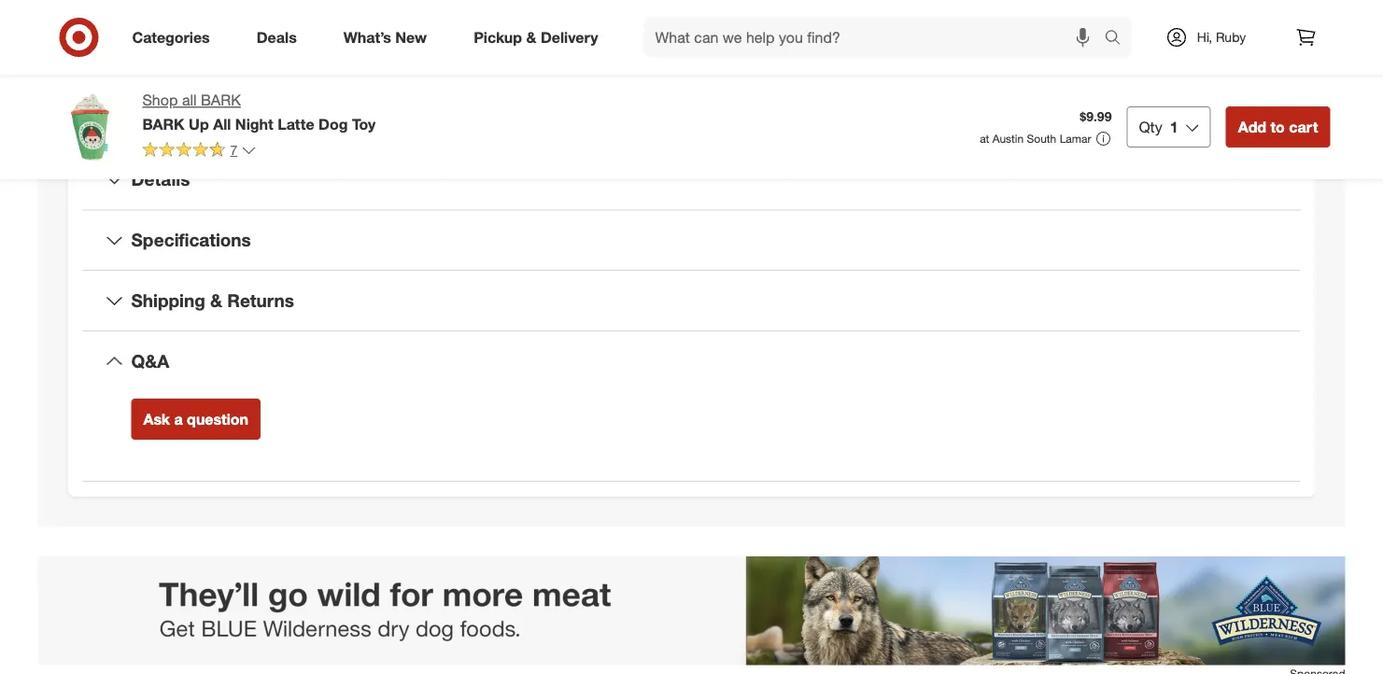 Task type: vqa. For each thing, say whether or not it's contained in the screenshot.
Specifications
yes



Task type: locate. For each thing, give the bounding box(es) containing it.
latte
[[278, 115, 315, 133]]

shipping & returns
[[131, 290, 294, 311]]

lamar
[[1060, 132, 1092, 146]]

ask a question button
[[131, 399, 261, 440]]

more
[[339, 19, 373, 37]]

toy
[[352, 115, 376, 133]]

& left returns
[[210, 290, 222, 311]]

& right pickup
[[527, 28, 537, 46]]

at austin south lamar
[[980, 132, 1092, 146]]

& for shipping
[[210, 290, 222, 311]]

&
[[527, 28, 537, 46], [210, 290, 222, 311]]

0 horizontal spatial bark
[[143, 115, 185, 133]]

bark
[[201, 91, 241, 109], [143, 115, 185, 133]]

& inside dropdown button
[[210, 290, 222, 311]]

all
[[182, 91, 197, 109]]

7 link
[[143, 141, 256, 162]]

bark up all at the top left
[[201, 91, 241, 109]]

show
[[297, 19, 334, 37]]

shipping
[[131, 290, 205, 311]]

q&a button
[[83, 332, 1301, 391]]

What can we help you find? suggestions appear below search field
[[644, 17, 1110, 58]]

0 vertical spatial &
[[527, 28, 537, 46]]

deals link
[[241, 17, 320, 58]]

hi, ruby
[[1198, 29, 1247, 45]]

what's new
[[344, 28, 427, 46]]

pickup & delivery
[[474, 28, 599, 46]]

pickup
[[474, 28, 522, 46]]

1 horizontal spatial &
[[527, 28, 537, 46]]

specifications button
[[83, 211, 1301, 270]]

up
[[189, 115, 209, 133]]

1 horizontal spatial bark
[[201, 91, 241, 109]]

7
[[230, 142, 238, 158]]

add to cart button
[[1227, 107, 1331, 148]]

ask a question
[[143, 410, 248, 428]]

pickup & delivery link
[[458, 17, 622, 58]]

1 vertical spatial &
[[210, 290, 222, 311]]

search
[[1097, 30, 1141, 48]]

& for pickup
[[527, 28, 537, 46]]

hi,
[[1198, 29, 1213, 45]]

shop
[[143, 91, 178, 109]]

region
[[38, 557, 1346, 675]]

add to cart
[[1239, 118, 1319, 136]]

bark down shop
[[143, 115, 185, 133]]

shipping & returns button
[[83, 271, 1301, 331]]

0 vertical spatial bark
[[201, 91, 241, 109]]

0 horizontal spatial &
[[210, 290, 222, 311]]



Task type: describe. For each thing, give the bounding box(es) containing it.
qty 1
[[1139, 118, 1179, 136]]

at
[[980, 132, 990, 146]]

search button
[[1097, 17, 1141, 62]]

show more images
[[297, 19, 426, 37]]

returns
[[227, 290, 294, 311]]

shop all bark bark up all night latte dog toy
[[143, 91, 376, 133]]

details button
[[83, 150, 1301, 210]]

ruby
[[1217, 29, 1247, 45]]

a
[[174, 410, 183, 428]]

details
[[131, 169, 190, 190]]

show more images button
[[285, 7, 438, 49]]

$9.99
[[1081, 109, 1112, 125]]

what's
[[344, 28, 391, 46]]

categories
[[132, 28, 210, 46]]

cart
[[1290, 118, 1319, 136]]

sponsored
[[1276, 15, 1331, 29]]

images
[[377, 19, 426, 37]]

ask
[[143, 410, 170, 428]]

all
[[213, 115, 231, 133]]

night
[[235, 115, 274, 133]]

qty
[[1139, 118, 1163, 136]]

austin
[[993, 132, 1024, 146]]

question
[[187, 410, 248, 428]]

new
[[396, 28, 427, 46]]

categories link
[[116, 17, 233, 58]]

delivery
[[541, 28, 599, 46]]

south
[[1027, 132, 1057, 146]]

add
[[1239, 118, 1267, 136]]

1
[[1171, 118, 1179, 136]]

deals
[[257, 28, 297, 46]]

dog
[[319, 115, 348, 133]]

specifications
[[131, 229, 251, 251]]

1 vertical spatial bark
[[143, 115, 185, 133]]

q&a
[[131, 350, 169, 372]]

what's new link
[[328, 17, 451, 58]]

image of bark up all night latte dog toy image
[[53, 90, 128, 164]]

to
[[1271, 118, 1286, 136]]

advertisement region
[[38, 557, 1346, 666]]



